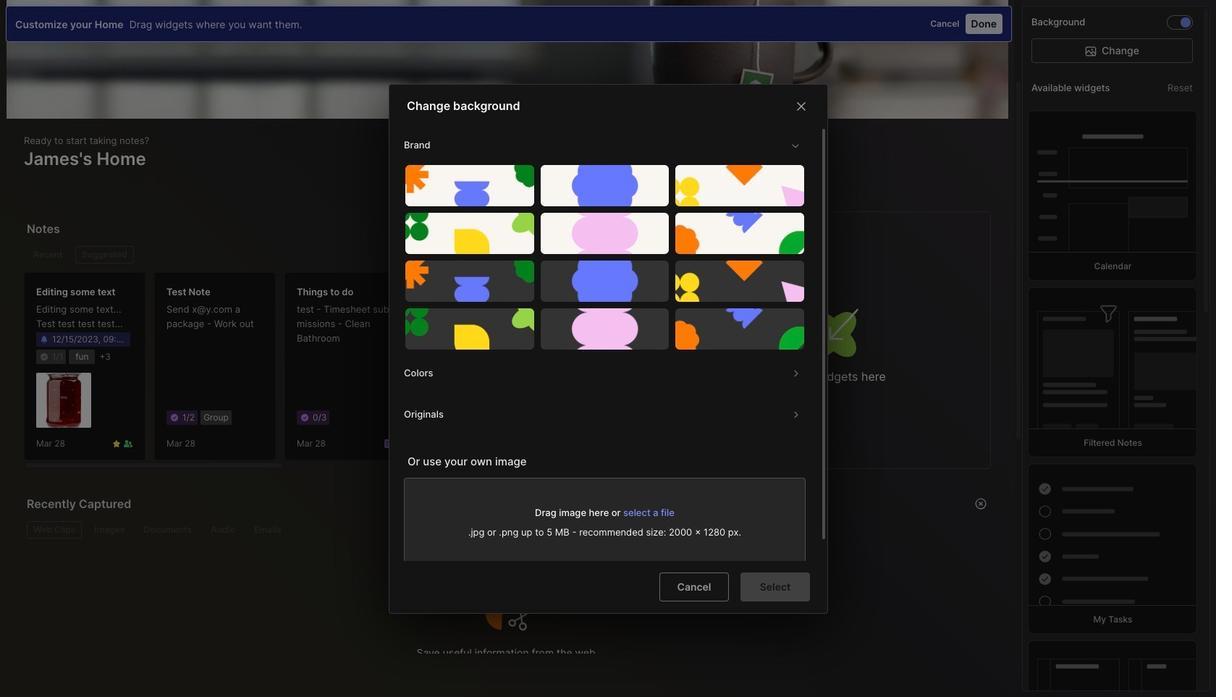Task type: vqa. For each thing, say whether or not it's contained in the screenshot.
close Icon
yes



Task type: describe. For each thing, give the bounding box(es) containing it.
close image
[[793, 97, 810, 115]]



